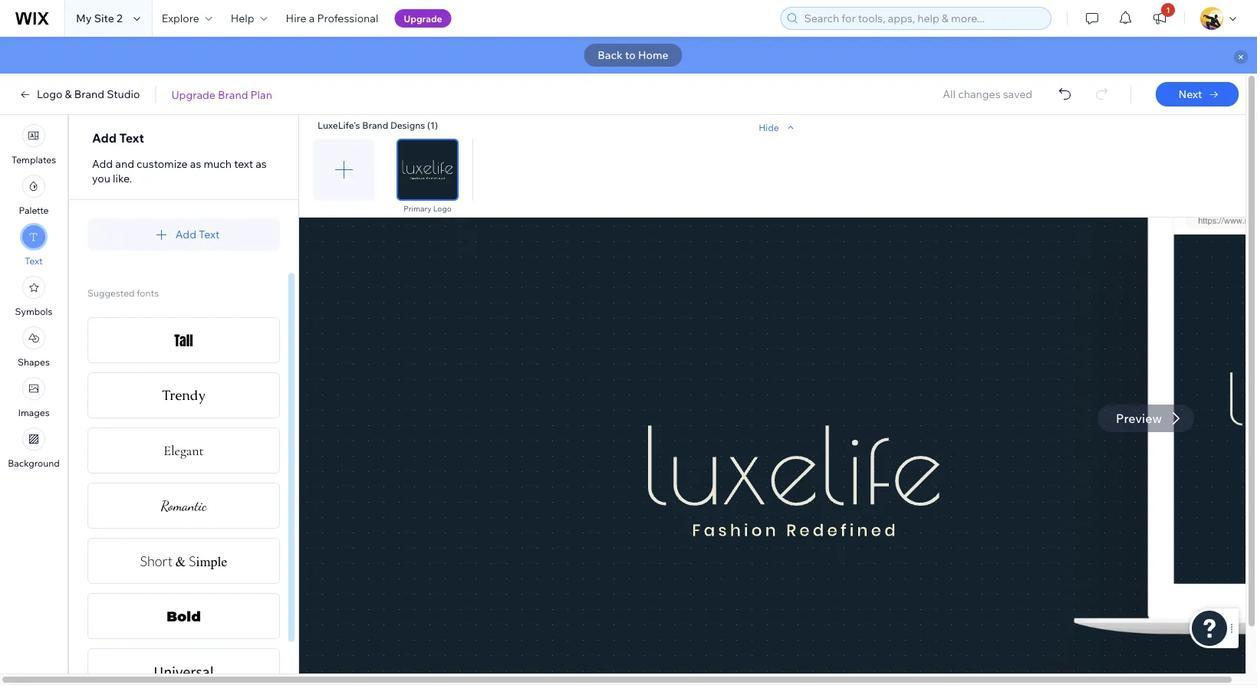 Task type: locate. For each thing, give the bounding box(es) containing it.
upgrade right professional
[[404, 13, 442, 24]]

0 horizontal spatial &
[[65, 87, 72, 101]]

& left studio
[[65, 87, 72, 101]]

add
[[92, 130, 117, 146], [92, 157, 113, 171], [176, 228, 196, 241]]

1 horizontal spatial brand
[[218, 88, 248, 101]]

0 horizontal spatial logo
[[37, 87, 62, 101]]

menu
[[0, 120, 68, 474]]

& right short
[[175, 553, 186, 570]]

add text inside button
[[176, 228, 220, 241]]

& inside button
[[65, 87, 72, 101]]

1 horizontal spatial text
[[119, 130, 144, 146]]

short
[[140, 553, 173, 570]]

0 horizontal spatial text
[[25, 255, 43, 267]]

symbols button
[[15, 276, 53, 318]]

0 horizontal spatial brand
[[74, 87, 104, 101]]

upgrade left plan in the top left of the page
[[171, 88, 216, 101]]

text
[[234, 157, 253, 171]]

logo & brand studio button
[[18, 87, 140, 101]]

menu containing templates
[[0, 120, 68, 474]]

upgrade button
[[395, 9, 452, 28]]

back to home
[[598, 48, 669, 62]]

back
[[598, 48, 623, 62]]

luxelife's
[[318, 120, 360, 131]]

all changes saved
[[943, 87, 1033, 101]]

explore
[[162, 12, 199, 25]]

2 vertical spatial add
[[176, 228, 196, 241]]

simple
[[189, 553, 227, 570]]

0 vertical spatial upgrade
[[404, 13, 442, 24]]

primary
[[404, 204, 432, 214]]

0 vertical spatial logo
[[37, 87, 62, 101]]

0 horizontal spatial add text
[[92, 130, 144, 146]]

shapes button
[[18, 327, 50, 368]]

1 vertical spatial add
[[92, 157, 113, 171]]

0 vertical spatial add text
[[92, 130, 144, 146]]

bold
[[167, 608, 201, 625]]

text up symbols button
[[25, 255, 43, 267]]

1 horizontal spatial &
[[175, 553, 186, 570]]

professional
[[317, 12, 379, 25]]

1 horizontal spatial add text
[[176, 228, 220, 241]]

tall
[[174, 330, 193, 351]]

1 horizontal spatial logo
[[433, 204, 452, 214]]

changes
[[958, 87, 1001, 101]]

as
[[190, 157, 201, 171], [256, 157, 267, 171]]

brand left designs
[[362, 120, 388, 131]]

text up "and"
[[119, 130, 144, 146]]

my site 2
[[76, 12, 123, 25]]

0 horizontal spatial as
[[190, 157, 201, 171]]

&
[[65, 87, 72, 101], [175, 553, 186, 570]]

preview button
[[1098, 405, 1195, 433]]

text button
[[22, 226, 45, 267]]

all
[[943, 87, 956, 101]]

add up you
[[92, 157, 113, 171]]

primary logo
[[404, 204, 452, 214]]

1 button
[[1143, 0, 1177, 37]]

you
[[92, 172, 110, 185]]

images button
[[18, 377, 50, 419]]

logo & brand studio
[[37, 87, 140, 101]]

add up "and"
[[92, 130, 117, 146]]

text down add and customize as much text as you like.
[[199, 228, 220, 241]]

saved
[[1003, 87, 1033, 101]]

and
[[115, 157, 134, 171]]

shapes
[[18, 357, 50, 368]]

1 vertical spatial upgrade
[[171, 88, 216, 101]]

add text up "and"
[[92, 130, 144, 146]]

0 vertical spatial &
[[65, 87, 72, 101]]

hire a professional
[[286, 12, 379, 25]]

1 vertical spatial &
[[175, 553, 186, 570]]

as right text
[[256, 157, 267, 171]]

2 vertical spatial text
[[25, 255, 43, 267]]

universal
[[154, 662, 214, 682]]

1 horizontal spatial as
[[256, 157, 267, 171]]

brand left plan in the top left of the page
[[218, 88, 248, 101]]

1 vertical spatial text
[[199, 228, 220, 241]]

1 horizontal spatial upgrade
[[404, 13, 442, 24]]

1 vertical spatial add text
[[176, 228, 220, 241]]

symbols
[[15, 306, 53, 318]]

text
[[119, 130, 144, 146], [199, 228, 220, 241], [25, 255, 43, 267]]

add text
[[92, 130, 144, 146], [176, 228, 220, 241]]

as left much on the left
[[190, 157, 201, 171]]

2 horizontal spatial brand
[[362, 120, 388, 131]]

0 horizontal spatial upgrade
[[171, 88, 216, 101]]

logo
[[37, 87, 62, 101], [433, 204, 452, 214]]

brand
[[74, 87, 104, 101], [218, 88, 248, 101], [362, 120, 388, 131]]

hire a professional link
[[277, 0, 388, 37]]

brand for upgrade brand plan
[[218, 88, 248, 101]]

palette button
[[19, 175, 49, 216]]

brand for luxelife's brand designs (1)
[[362, 120, 388, 131]]

studio
[[107, 87, 140, 101]]

add down add and customize as much text as you like.
[[176, 228, 196, 241]]

brand left studio
[[74, 87, 104, 101]]

add text down add and customize as much text as you like.
[[176, 228, 220, 241]]

trendy
[[162, 387, 205, 405]]

upgrade
[[404, 13, 442, 24], [171, 88, 216, 101]]

2 horizontal spatial text
[[199, 228, 220, 241]]

logo up templates button
[[37, 87, 62, 101]]

2 as from the left
[[256, 157, 267, 171]]

back to home alert
[[0, 37, 1257, 74]]

background button
[[8, 428, 60, 470]]

logo right 'primary'
[[433, 204, 452, 214]]



Task type: vqa. For each thing, say whether or not it's contained in the screenshot.
Marketing
no



Task type: describe. For each thing, give the bounding box(es) containing it.
back to home button
[[584, 44, 683, 67]]

like.
[[113, 172, 132, 185]]

customize
[[137, 157, 188, 171]]

fonts
[[137, 288, 159, 299]]

site
[[94, 12, 114, 25]]

next button
[[1156, 82, 1239, 107]]

suggested fonts
[[87, 288, 159, 299]]

Search for tools, apps, help & more... field
[[800, 8, 1046, 29]]

romantic
[[161, 498, 207, 515]]

1 vertical spatial logo
[[433, 204, 452, 214]]

designs
[[390, 120, 425, 131]]

luxelife's brand designs (1)
[[318, 120, 438, 131]]

short & simple
[[140, 553, 227, 570]]

logo inside logo & brand studio button
[[37, 87, 62, 101]]

text inside add text button
[[199, 228, 220, 241]]

help button
[[222, 0, 277, 37]]

add and customize as much text as you like.
[[92, 157, 267, 185]]

background
[[8, 458, 60, 470]]

my
[[76, 12, 92, 25]]

hide button
[[759, 120, 798, 134]]

2
[[117, 12, 123, 25]]

add inside add and customize as much text as you like.
[[92, 157, 113, 171]]

templates button
[[11, 124, 56, 166]]

upgrade brand plan
[[171, 88, 272, 101]]

preview
[[1116, 411, 1162, 427]]

help
[[231, 12, 254, 25]]

0 vertical spatial text
[[119, 130, 144, 146]]

1
[[1167, 5, 1170, 15]]

images
[[18, 407, 50, 419]]

elegant
[[164, 443, 204, 459]]

add text button
[[87, 219, 280, 251]]

0 vertical spatial add
[[92, 130, 117, 146]]

suggested
[[87, 288, 135, 299]]

to
[[625, 48, 636, 62]]

next
[[1179, 87, 1203, 101]]

home
[[638, 48, 669, 62]]

templates
[[11, 154, 56, 166]]

a
[[309, 12, 315, 25]]

text inside text button
[[25, 255, 43, 267]]

upgrade for upgrade
[[404, 13, 442, 24]]

1 as from the left
[[190, 157, 201, 171]]

add inside button
[[176, 228, 196, 241]]

upgrade brand plan button
[[171, 88, 272, 101]]

(1)
[[427, 120, 438, 131]]

& for logo
[[65, 87, 72, 101]]

much
[[204, 157, 232, 171]]

& for short
[[175, 553, 186, 570]]

plan
[[251, 88, 272, 101]]

hire
[[286, 12, 307, 25]]

palette
[[19, 205, 49, 216]]

upgrade for upgrade brand plan
[[171, 88, 216, 101]]

hide
[[759, 122, 779, 133]]



